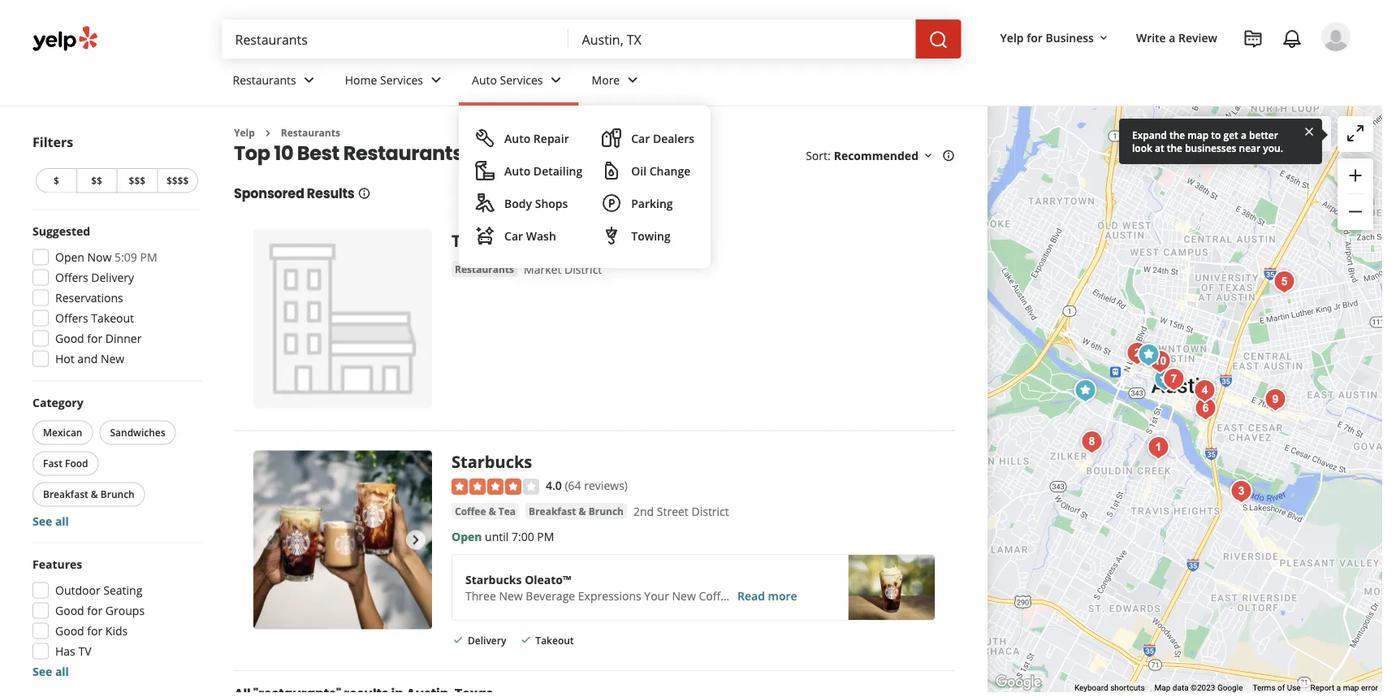 Task type: locate. For each thing, give the bounding box(es) containing it.
16 info v2 image
[[942, 149, 955, 162]]

restaurants link right 16 chevron right v2 icon
[[281, 126, 340, 139]]

0 horizontal spatial &
[[91, 487, 98, 501]]

restaurants link down 24 car wash v2 icon
[[452, 261, 518, 277]]

16 chevron down v2 image inside recommended popup button
[[922, 149, 935, 162]]

breakfast & brunch
[[43, 487, 135, 501], [529, 504, 624, 517]]

2 see from the top
[[32, 664, 52, 679]]

see all button for features
[[32, 664, 69, 679]]

restaurants link
[[220, 58, 332, 106], [281, 126, 340, 139], [452, 261, 518, 277]]

24 auto detailing v2 image
[[475, 161, 495, 180]]

& left tea
[[489, 504, 496, 517]]

2nd street district
[[634, 504, 729, 519]]

map left error
[[1343, 683, 1360, 693]]

0 vertical spatial open
[[55, 249, 84, 265]]

coffee down 4 star rating image
[[455, 504, 486, 517]]

group
[[1338, 158, 1374, 230], [28, 223, 201, 372], [29, 394, 201, 529], [28, 556, 201, 680]]

moves
[[1287, 127, 1322, 142]]

group containing features
[[28, 556, 201, 680]]

breakfast & brunch down food
[[43, 487, 135, 501]]

see all
[[32, 513, 69, 529], [32, 664, 69, 679]]

austin,
[[518, 139, 586, 166]]

0 horizontal spatial breakfast
[[43, 487, 88, 501]]

oil
[[631, 163, 647, 178]]

0 horizontal spatial none field
[[235, 30, 556, 48]]

1 none field from the left
[[235, 30, 556, 48]]

to
[[1212, 128, 1221, 141]]

0 vertical spatial offers
[[55, 270, 88, 285]]

1 vertical spatial takeout
[[536, 634, 574, 647]]

offers down reservations
[[55, 310, 88, 326]]

for up good for kids
[[87, 603, 103, 618]]

2 offers from the top
[[55, 310, 88, 326]]

breakfast & brunch link
[[526, 503, 627, 519]]

24 chevron down v2 image left home
[[300, 70, 319, 90]]

three
[[466, 588, 496, 603]]

map region
[[807, 14, 1384, 693]]

and
[[77, 351, 98, 366]]

0 vertical spatial starbucks
[[452, 450, 532, 473]]

auto for auto repair
[[505, 130, 531, 146]]

open left until
[[452, 528, 482, 544]]

2 vertical spatial restaurants link
[[452, 261, 518, 277]]

1 horizontal spatial new
[[499, 588, 523, 603]]

good
[[55, 331, 84, 346], [55, 603, 84, 618], [55, 623, 84, 639]]

2 vertical spatial good
[[55, 623, 84, 639]]

offers
[[55, 270, 88, 285], [55, 310, 88, 326]]

3 24 chevron down v2 image from the left
[[546, 70, 566, 90]]

a inside expand the map to get a better look at the businesses near you.
[[1241, 128, 1247, 141]]

new
[[101, 351, 125, 366], [499, 588, 523, 603], [672, 588, 696, 603]]

coffee left read
[[699, 588, 734, 603]]

menu
[[459, 106, 711, 268]]

1 vertical spatial offers
[[55, 310, 88, 326]]

0 horizontal spatial delivery
[[91, 270, 134, 285]]

1 horizontal spatial none field
[[582, 30, 903, 48]]

offers up reservations
[[55, 270, 88, 285]]

business
[[1046, 30, 1094, 45]]

brunch down reviews)
[[589, 504, 624, 517]]

close image
[[1303, 124, 1316, 138]]

for
[[1027, 30, 1043, 45], [87, 331, 103, 346], [87, 603, 103, 618], [87, 623, 103, 639]]

good for kids
[[55, 623, 128, 639]]

0 horizontal spatial coffee
[[455, 504, 486, 517]]

offers for offers delivery
[[55, 270, 88, 285]]

1 horizontal spatial 16 checkmark v2 image
[[519, 633, 532, 646]]

4.0 (64 reviews)
[[546, 477, 628, 493]]

takeout up the dinner
[[91, 310, 134, 326]]

1 vertical spatial see all
[[32, 664, 69, 679]]

24 chevron down v2 image inside 'home services' link
[[427, 70, 446, 90]]

open for sponsored results
[[452, 528, 482, 544]]

0 horizontal spatial brunch
[[101, 487, 135, 501]]

see all down the has
[[32, 664, 69, 679]]

all
[[55, 513, 69, 529], [55, 664, 69, 679]]

24 chevron down v2 image for auto services
[[546, 70, 566, 90]]

16 chevron down v2 image for recommended
[[922, 149, 935, 162]]

open
[[55, 249, 84, 265], [452, 528, 482, 544]]

new down starbucks oleato™
[[499, 588, 523, 603]]

None field
[[235, 30, 556, 48], [582, 30, 903, 48]]

expand map image
[[1346, 123, 1366, 143]]

seating
[[103, 583, 142, 598]]

1 vertical spatial see
[[32, 664, 52, 679]]

1 vertical spatial 16 chevron down v2 image
[[922, 149, 935, 162]]

restaurants down 24 car wash v2 icon
[[455, 262, 514, 275]]

24 auto repair v2 image
[[475, 128, 495, 148]]

0 vertical spatial yelp
[[1001, 30, 1024, 45]]

16 chevron down v2 image inside yelp for business button
[[1098, 31, 1111, 44]]

write
[[1137, 30, 1166, 45]]

2 all from the top
[[55, 664, 69, 679]]

pm
[[140, 249, 157, 265], [537, 528, 554, 544]]

0 horizontal spatial open
[[55, 249, 84, 265]]

1 vertical spatial breakfast
[[529, 504, 576, 517]]

brunch down sandwiches button
[[101, 487, 135, 501]]

new right your
[[672, 588, 696, 603]]

2 see all button from the top
[[32, 664, 69, 679]]

breakfast & brunch down "(64"
[[529, 504, 624, 517]]

fast food button
[[32, 451, 99, 476]]

1 16 checkmark v2 image from the left
[[452, 633, 465, 646]]

breakfast & brunch button down food
[[32, 482, 145, 507]]

16 info v2 image
[[358, 187, 371, 200]]

car dealers
[[631, 130, 695, 146]]

3 good from the top
[[55, 623, 84, 639]]

zoom out image
[[1346, 202, 1366, 221]]

1 horizontal spatial 24 chevron down v2 image
[[427, 70, 446, 90]]

16 checkmark v2 image
[[452, 633, 465, 646], [519, 633, 532, 646]]

a right write
[[1169, 30, 1176, 45]]

good up has tv
[[55, 623, 84, 639]]

for for business
[[1027, 30, 1043, 45]]

see all up features
[[32, 513, 69, 529]]

reservations
[[55, 290, 123, 305]]

24 chevron down v2 image
[[300, 70, 319, 90], [427, 70, 446, 90], [546, 70, 566, 90]]

1 vertical spatial good
[[55, 603, 84, 618]]

24 oil change v2 image
[[602, 161, 622, 180]]

takeout down beverage
[[536, 634, 574, 647]]

menu inside business categories element
[[459, 106, 711, 268]]

good for good for kids
[[55, 623, 84, 639]]

1 horizontal spatial car
[[631, 130, 650, 146]]

24 chevron down v2 image right auto services
[[546, 70, 566, 90]]

features
[[32, 557, 82, 572]]

new down the dinner
[[101, 351, 125, 366]]

restaurants up 16 chevron right v2 icon
[[233, 72, 296, 87]]

1 vertical spatial brunch
[[589, 504, 624, 517]]

0 vertical spatial car
[[631, 130, 650, 146]]

0 horizontal spatial 16 chevron down v2 image
[[922, 149, 935, 162]]

0 vertical spatial pm
[[140, 249, 157, 265]]

car wash
[[505, 228, 556, 243]]

towing
[[631, 228, 671, 243]]

hot
[[55, 351, 75, 366]]

offers delivery
[[55, 270, 134, 285]]

24 towing v2 image
[[602, 226, 622, 245]]

good up hot
[[55, 331, 84, 346]]

1 vertical spatial see all button
[[32, 664, 69, 679]]

1 vertical spatial starbucks
[[466, 571, 522, 587]]

none field near
[[582, 30, 903, 48]]

$$ button
[[76, 168, 117, 193]]

breakfast & brunch button down "(64"
[[526, 503, 627, 519]]

2 vertical spatial a
[[1337, 683, 1341, 693]]

0 horizontal spatial 24 chevron down v2 image
[[300, 70, 319, 90]]

oil change link
[[596, 154, 701, 187]]

change
[[650, 163, 691, 178]]

1 vertical spatial all
[[55, 664, 69, 679]]

see all button down the has
[[32, 664, 69, 679]]

starbucks
[[452, 450, 532, 473], [466, 571, 522, 587]]

1 vertical spatial yelp
[[234, 126, 255, 139]]

0 horizontal spatial 16 checkmark v2 image
[[452, 633, 465, 646]]

1 vertical spatial auto
[[505, 130, 531, 146]]

1 vertical spatial a
[[1241, 128, 1247, 141]]

moonshine patio bar & grill image
[[1189, 375, 1222, 407]]

starbucks up 4 star rating image
[[452, 450, 532, 473]]

breakfast down 4.0
[[529, 504, 576, 517]]

yelp left business
[[1001, 30, 1024, 45]]

see
[[32, 513, 52, 529], [32, 664, 52, 679]]

odd duck image
[[1076, 426, 1109, 458]]

auto
[[472, 72, 497, 87], [505, 130, 531, 146], [505, 163, 531, 178]]

0 vertical spatial takeout
[[91, 310, 134, 326]]

1618 asian fusion image
[[1226, 475, 1258, 508]]

previous image
[[260, 530, 279, 550]]

see all button up features
[[32, 513, 69, 529]]

map right as on the right of the page
[[1260, 127, 1284, 142]]

1 see all from the top
[[32, 513, 69, 529]]

0 horizontal spatial breakfast & brunch
[[43, 487, 135, 501]]

& down the 4.0 (64 reviews)
[[579, 504, 586, 517]]

detailing
[[534, 163, 583, 178]]

1 horizontal spatial coffee
[[699, 588, 734, 603]]

body shops
[[505, 195, 568, 211]]

services
[[380, 72, 423, 87], [500, 72, 543, 87]]

0 vertical spatial breakfast
[[43, 487, 88, 501]]

breakfast inside group
[[43, 487, 88, 501]]

2 horizontal spatial a
[[1337, 683, 1341, 693]]

the
[[452, 229, 481, 252]]

home services link
[[332, 58, 459, 106]]

for inside button
[[1027, 30, 1043, 45]]

all up features
[[55, 513, 69, 529]]

1 horizontal spatial takeout
[[536, 634, 574, 647]]

starbucks up three
[[466, 571, 522, 587]]

projects image
[[1244, 29, 1263, 49]]

expand
[[1133, 128, 1167, 141]]

1 vertical spatial breakfast & brunch
[[529, 504, 624, 517]]

pm for filters
[[140, 249, 157, 265]]

delivery down three
[[468, 634, 506, 647]]

district right market
[[565, 262, 602, 277]]

0 vertical spatial see all
[[32, 513, 69, 529]]

0 vertical spatial see
[[32, 513, 52, 529]]

0 vertical spatial good
[[55, 331, 84, 346]]

auto right 24 auto repair v2 image at the left top
[[505, 130, 531, 146]]

2nd
[[634, 504, 654, 519]]

see all button for category
[[32, 513, 69, 529]]

1 horizontal spatial a
[[1241, 128, 1247, 141]]

0 vertical spatial auto
[[472, 72, 497, 87]]

restaurants link up 16 chevron right v2 icon
[[220, 58, 332, 106]]

district right street
[[692, 504, 729, 519]]

a right get
[[1241, 128, 1247, 141]]

coffee & tea
[[455, 504, 516, 517]]

©2023
[[1191, 683, 1216, 693]]

pm right the 5:09
[[140, 249, 157, 265]]

has
[[55, 643, 75, 659]]

a right report
[[1337, 683, 1341, 693]]

notifications image
[[1283, 29, 1302, 49]]

0 vertical spatial 16 chevron down v2 image
[[1098, 31, 1111, 44]]

1 offers from the top
[[55, 270, 88, 285]]

2 horizontal spatial 24 chevron down v2 image
[[546, 70, 566, 90]]

fast
[[43, 457, 62, 470]]

delivery down the "open now 5:09 pm"
[[91, 270, 134, 285]]

None search field
[[222, 19, 965, 58]]

1 horizontal spatial &
[[489, 504, 496, 517]]

1 horizontal spatial pm
[[537, 528, 554, 544]]

1 vertical spatial coffee
[[699, 588, 734, 603]]

menu containing auto repair
[[459, 106, 711, 268]]

0 horizontal spatial new
[[101, 351, 125, 366]]

0 vertical spatial all
[[55, 513, 69, 529]]

starbucks oleato™
[[466, 571, 572, 587]]

24 chevron down v2 image right "home services"
[[427, 70, 446, 90]]

google image
[[992, 672, 1046, 693]]

restaurants right 16 chevron right v2 icon
[[281, 126, 340, 139]]

yelp left 16 chevron right v2 icon
[[234, 126, 255, 139]]

0 horizontal spatial yelp
[[234, 126, 255, 139]]

has tv
[[55, 643, 91, 659]]

offers for offers takeout
[[55, 310, 88, 326]]

for left business
[[1027, 30, 1043, 45]]

2 see all from the top
[[32, 664, 69, 679]]

1 vertical spatial pm
[[537, 528, 554, 544]]

the
[[1170, 128, 1186, 141], [1167, 141, 1183, 154]]

1 24 chevron down v2 image from the left
[[300, 70, 319, 90]]

shortcuts
[[1111, 683, 1145, 693]]

user actions element
[[988, 20, 1374, 120]]

0 horizontal spatial car
[[505, 228, 523, 243]]

& for coffee & tea link
[[489, 504, 496, 517]]

24 chevron down v2 image for home services
[[427, 70, 446, 90]]

0 vertical spatial delivery
[[91, 270, 134, 285]]

auto up 24 auto repair v2 image at the left top
[[472, 72, 497, 87]]

map data ©2023 google
[[1155, 683, 1243, 693]]

pm right the 7:00
[[537, 528, 554, 544]]

open now 5:09 pm
[[55, 249, 157, 265]]

0 horizontal spatial services
[[380, 72, 423, 87]]

0 vertical spatial brunch
[[101, 487, 135, 501]]

all for features
[[55, 664, 69, 679]]

24 chevron down v2 image inside auto services link
[[546, 70, 566, 90]]

1 horizontal spatial map
[[1260, 127, 1284, 142]]

businesses
[[1185, 141, 1237, 154]]

best
[[297, 139, 340, 166]]

open until 7:00 pm
[[452, 528, 554, 544]]

16 chevron down v2 image left 16 info v2 icon on the top right
[[922, 149, 935, 162]]

top
[[234, 139, 270, 166]]

1 see all button from the top
[[32, 513, 69, 529]]

wash
[[526, 228, 556, 243]]

outdoor seating
[[55, 583, 142, 598]]

1 see from the top
[[32, 513, 52, 529]]

1 all from the top
[[55, 513, 69, 529]]

breakfast down fast food button
[[43, 487, 88, 501]]

0 vertical spatial see all button
[[32, 513, 69, 529]]

zoom in image
[[1346, 166, 1366, 185]]

0 vertical spatial district
[[565, 262, 602, 277]]

see for features
[[32, 664, 52, 679]]

16 chevron down v2 image
[[1098, 31, 1111, 44], [922, 149, 935, 162]]

1 horizontal spatial open
[[452, 528, 482, 544]]

market district
[[524, 262, 602, 277]]

& down fast food button
[[91, 487, 98, 501]]

near
[[467, 139, 514, 166]]

yelp for yelp link at the left of the page
[[234, 126, 255, 139]]

24 parking v2 image
[[602, 193, 622, 213]]

1 vertical spatial open
[[452, 528, 482, 544]]

0 horizontal spatial map
[[1188, 128, 1209, 141]]

1 horizontal spatial delivery
[[468, 634, 506, 647]]

2 good from the top
[[55, 603, 84, 618]]

restaurants inside button
[[455, 262, 514, 275]]

delivery
[[91, 270, 134, 285], [468, 634, 506, 647]]

services right home
[[380, 72, 423, 87]]

1 horizontal spatial yelp
[[1001, 30, 1024, 45]]

for for dinner
[[87, 331, 103, 346]]

car for car dealers
[[631, 130, 650, 146]]

coffee inside coffee & tea 'button'
[[455, 504, 486, 517]]

brunch
[[101, 487, 135, 501], [589, 504, 624, 517]]

services up auto repair link
[[500, 72, 543, 87]]

get
[[1224, 128, 1239, 141]]

coffee & tea link
[[452, 503, 519, 519]]

0 vertical spatial coffee
[[455, 504, 486, 517]]

salty sow image
[[1269, 266, 1301, 298]]

& inside 'button'
[[489, 504, 496, 517]]

2 vertical spatial auto
[[505, 163, 531, 178]]

you.
[[1264, 141, 1284, 154]]

1 horizontal spatial breakfast
[[529, 504, 576, 517]]

all down the has
[[55, 664, 69, 679]]

yelp inside button
[[1001, 30, 1024, 45]]

dealers
[[653, 130, 695, 146]]

2 none field from the left
[[582, 30, 903, 48]]

2 24 chevron down v2 image from the left
[[427, 70, 446, 90]]

2 services from the left
[[500, 72, 543, 87]]

more
[[592, 72, 620, 87]]

for down offers takeout
[[87, 331, 103, 346]]

body shops link
[[469, 187, 589, 219]]

ritual
[[737, 588, 767, 603]]

1 horizontal spatial breakfast & brunch
[[529, 504, 624, 517]]

2 16 checkmark v2 image from the left
[[519, 633, 532, 646]]

1 horizontal spatial services
[[500, 72, 543, 87]]

0 horizontal spatial a
[[1169, 30, 1176, 45]]

1 horizontal spatial district
[[692, 504, 729, 519]]

good for good for groups
[[55, 603, 84, 618]]

1 services from the left
[[380, 72, 423, 87]]

open down suggested
[[55, 249, 84, 265]]

16 chevron right v2 image
[[261, 127, 274, 140]]

for down "good for groups"
[[87, 623, 103, 639]]

better
[[1250, 128, 1279, 141]]

1 good from the top
[[55, 331, 84, 346]]

1 horizontal spatial brunch
[[589, 504, 624, 517]]

good down outdoor
[[55, 603, 84, 618]]

16 chevron down v2 image right business
[[1098, 31, 1111, 44]]

0 horizontal spatial takeout
[[91, 310, 134, 326]]

see for category
[[32, 513, 52, 529]]

district
[[565, 262, 602, 277], [692, 504, 729, 519]]

map
[[1155, 683, 1171, 693]]

0 vertical spatial restaurants link
[[220, 58, 332, 106]]

chuy's image
[[1070, 375, 1102, 407]]

1 horizontal spatial 16 chevron down v2 image
[[1098, 31, 1111, 44]]

auto up body
[[505, 163, 531, 178]]

0 vertical spatial a
[[1169, 30, 1176, 45]]

category
[[32, 395, 83, 410]]

Find text field
[[235, 30, 556, 48]]

2 horizontal spatial map
[[1343, 683, 1360, 693]]

2 horizontal spatial &
[[579, 504, 586, 517]]

$$$$ button
[[157, 168, 198, 193]]

map inside expand the map to get a better look at the businesses near you.
[[1188, 128, 1209, 141]]

0 horizontal spatial pm
[[140, 249, 157, 265]]

map left to
[[1188, 128, 1209, 141]]

24 chevron down v2 image inside restaurants link
[[300, 70, 319, 90]]

1 vertical spatial car
[[505, 228, 523, 243]]

expand the map to get a better look at the businesses near you. tooltip
[[1120, 119, 1323, 164]]



Task type: describe. For each thing, give the bounding box(es) containing it.
2 horizontal spatial new
[[672, 588, 696, 603]]

24 chevron down v2 image
[[623, 70, 643, 90]]

error
[[1362, 683, 1379, 693]]

0 horizontal spatial district
[[565, 262, 602, 277]]

google
[[1218, 683, 1243, 693]]

keyboard shortcuts
[[1075, 683, 1145, 693]]

auto services
[[472, 72, 543, 87]]

Near text field
[[582, 30, 903, 48]]

auto detailing
[[505, 163, 583, 178]]

more
[[768, 588, 797, 603]]

auto repair link
[[469, 122, 589, 154]]

0 horizontal spatial breakfast & brunch button
[[32, 482, 145, 507]]

results
[[307, 184, 355, 203]]

home
[[345, 72, 377, 87]]

car dealers link
[[596, 122, 701, 154]]

recommended button
[[834, 148, 935, 163]]

at
[[1155, 141, 1165, 154]]

oil change
[[631, 163, 691, 178]]

body
[[505, 195, 532, 211]]

more link
[[579, 58, 656, 106]]

tea
[[499, 504, 516, 517]]

breakfast for the left breakfast & brunch button
[[43, 487, 88, 501]]

24 body shop v2 image
[[475, 193, 495, 213]]

group containing category
[[29, 394, 201, 529]]

oleato™
[[525, 571, 572, 587]]

the statesman image
[[1133, 339, 1165, 371]]

sandwiches
[[110, 426, 165, 439]]

repair
[[534, 130, 569, 146]]

until
[[485, 528, 509, 544]]

business categories element
[[220, 58, 1351, 268]]

good for groups
[[55, 603, 145, 618]]

now
[[87, 249, 112, 265]]

top 10 best restaurants near austin, texas
[[234, 139, 648, 166]]

street
[[657, 504, 689, 519]]

breakfast & brunch inside breakfast & brunch link
[[529, 504, 624, 517]]

(64
[[565, 477, 581, 493]]

read more
[[738, 588, 797, 603]]

none field find
[[235, 30, 556, 48]]

keyboard shortcuts button
[[1075, 682, 1145, 693]]

statesman
[[486, 229, 573, 252]]

restaurants inside business categories element
[[233, 72, 296, 87]]

near
[[1239, 141, 1261, 154]]

a for write
[[1169, 30, 1176, 45]]

reviews)
[[584, 477, 628, 493]]

sort:
[[806, 148, 831, 163]]

parking
[[631, 195, 673, 211]]

of
[[1278, 683, 1285, 693]]

auto services link
[[459, 58, 579, 106]]

auto for auto services
[[472, 72, 497, 87]]

red ash image
[[1158, 363, 1191, 396]]

breakfast for right breakfast & brunch button
[[529, 504, 576, 517]]

read
[[738, 588, 765, 603]]

data
[[1173, 683, 1189, 693]]

food
[[65, 457, 88, 470]]

groups
[[106, 603, 145, 618]]

sponsored
[[234, 184, 304, 203]]

1 vertical spatial restaurants link
[[281, 126, 340, 139]]

recommended
[[834, 148, 919, 163]]

24 chevron down v2 image for restaurants
[[300, 70, 319, 90]]

slideshow element
[[253, 450, 432, 629]]

market
[[524, 262, 562, 277]]

$$$ button
[[117, 168, 157, 193]]

write a review
[[1137, 30, 1218, 45]]

texas
[[590, 139, 648, 166]]

pm for sponsored results
[[537, 528, 554, 544]]

for for kids
[[87, 623, 103, 639]]

map for moves
[[1260, 127, 1284, 142]]

yelp for business
[[1001, 30, 1094, 45]]

1 vertical spatial district
[[692, 504, 729, 519]]

kids
[[106, 623, 128, 639]]

mexican
[[43, 426, 82, 439]]

ruby a. image
[[1322, 22, 1351, 51]]

auto for auto detailing
[[505, 163, 531, 178]]

1 horizontal spatial breakfast & brunch button
[[526, 503, 627, 519]]

tenten image
[[1144, 345, 1177, 378]]

services for auto services
[[500, 72, 543, 87]]

starbucks link
[[452, 450, 532, 473]]

dinner
[[106, 331, 142, 346]]

auto detailing link
[[469, 154, 589, 187]]

anthem image
[[1190, 392, 1222, 425]]

$$$
[[129, 174, 146, 187]]

4 star rating image
[[452, 478, 539, 495]]

all for category
[[55, 513, 69, 529]]

home services
[[345, 72, 423, 87]]

expressions
[[578, 588, 642, 603]]

16 chevron down v2 image for yelp for business
[[1098, 31, 1111, 44]]

starbucks image
[[1149, 363, 1182, 396]]

the statesman
[[452, 229, 573, 252]]

auto repair
[[505, 130, 569, 146]]

use
[[1287, 683, 1301, 693]]

10
[[274, 139, 293, 166]]

16 checkmark v2 image for takeout
[[519, 633, 532, 646]]

4.0
[[546, 477, 562, 493]]

map for to
[[1188, 128, 1209, 141]]

good for good for dinner
[[55, 331, 84, 346]]

group containing suggested
[[28, 223, 201, 372]]

offers takeout
[[55, 310, 134, 326]]

see all for category
[[32, 513, 69, 529]]

suerte image
[[1260, 383, 1292, 416]]

16 checkmark v2 image for delivery
[[452, 633, 465, 646]]

a for report
[[1337, 683, 1341, 693]]

& for breakfast & brunch link
[[579, 504, 586, 517]]

your
[[645, 588, 669, 603]]

terms
[[1253, 683, 1276, 693]]

services for home services
[[380, 72, 423, 87]]

search image
[[929, 30, 949, 50]]

map for error
[[1343, 683, 1360, 693]]

report a map error
[[1311, 683, 1379, 693]]

review
[[1179, 30, 1218, 45]]

yelp for business button
[[994, 23, 1117, 52]]

report a map error link
[[1311, 683, 1379, 693]]

terms of use
[[1253, 683, 1301, 693]]

7:00
[[512, 528, 534, 544]]

restaurants up 16 info v2 image
[[343, 139, 463, 166]]

24 car dealer v2 image
[[602, 128, 622, 148]]

starbucks for starbucks
[[452, 450, 532, 473]]

car for car wash
[[505, 228, 523, 243]]

sponsored results
[[234, 184, 355, 203]]

24 car wash v2 image
[[475, 226, 495, 245]]

open for filters
[[55, 249, 84, 265]]

as
[[1245, 127, 1257, 142]]

starbucks for starbucks oleato™
[[466, 571, 522, 587]]

expand the map to get a better look at the businesses near you.
[[1133, 128, 1284, 154]]

0 vertical spatial breakfast & brunch
[[43, 487, 135, 501]]

good for dinner
[[55, 331, 142, 346]]

yelp for yelp for business
[[1001, 30, 1024, 45]]

1 vertical spatial delivery
[[468, 634, 506, 647]]

aba - austin image
[[1143, 431, 1175, 464]]

terms of use link
[[1253, 683, 1301, 693]]

next image
[[406, 530, 426, 550]]

for for groups
[[87, 603, 103, 618]]

tv
[[78, 643, 91, 659]]

see all for features
[[32, 664, 69, 679]]

qi austin image
[[1122, 337, 1154, 370]]

takeout inside group
[[91, 310, 134, 326]]



Task type: vqa. For each thing, say whether or not it's contained in the screenshot.
Three
yes



